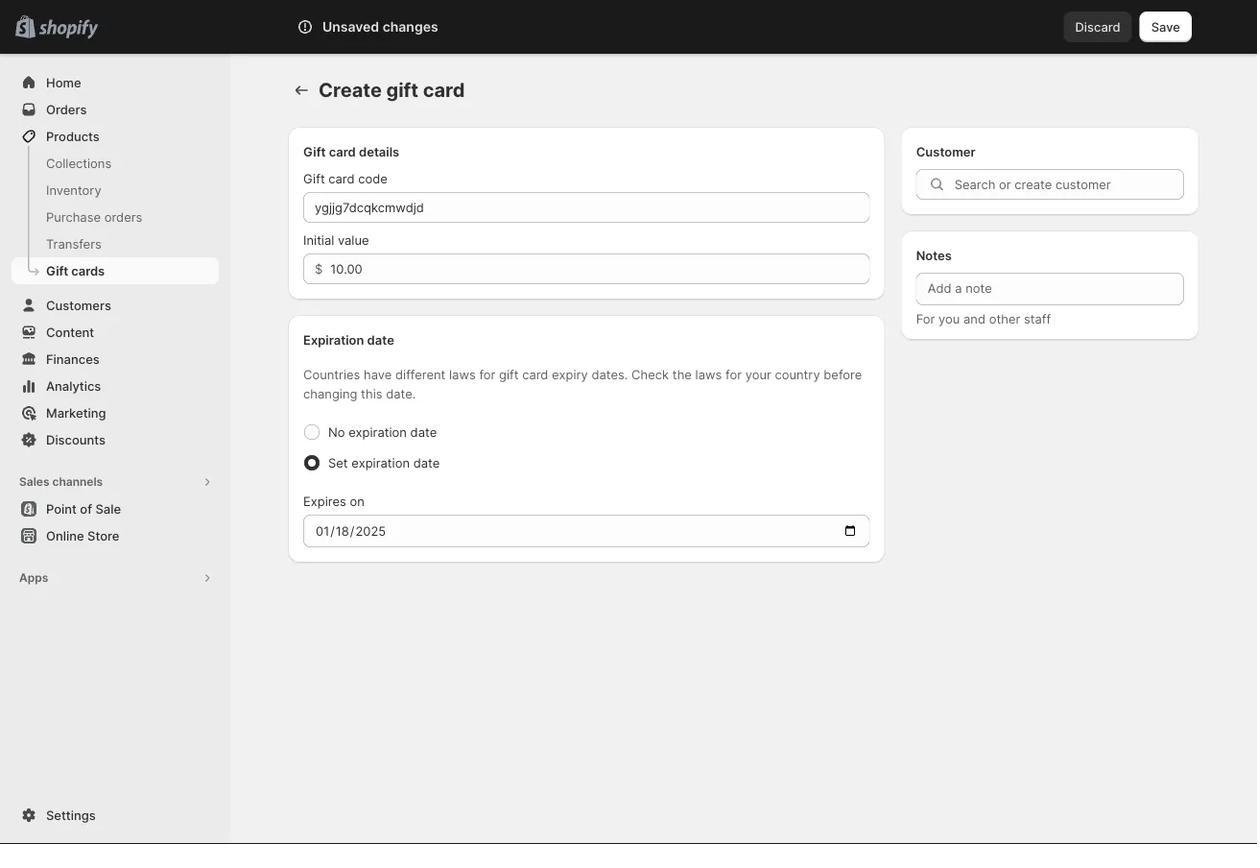 Task type: describe. For each thing, give the bounding box(es) containing it.
2 for from the left
[[726, 367, 742, 382]]

sales channels button
[[12, 469, 219, 495]]

expiration for set
[[352, 455, 410, 470]]

home link
[[12, 69, 219, 96]]

finances link
[[12, 346, 219, 373]]

initial
[[303, 232, 335, 247]]

0 vertical spatial date
[[367, 332, 395, 347]]

no expiration date
[[328, 424, 437, 439]]

expires on
[[303, 494, 365, 508]]

check
[[632, 367, 669, 382]]

on
[[350, 494, 365, 508]]

card inside countries have different laws for gift card expiry dates. check the laws for your country before changing this date.
[[523, 367, 549, 382]]

point of sale link
[[12, 495, 219, 522]]

home
[[46, 75, 81, 90]]

different
[[396, 367, 446, 382]]

gift for gift card code
[[303, 171, 325, 186]]

orders link
[[12, 96, 219, 123]]

Initial value text field
[[331, 254, 871, 284]]

and
[[964, 311, 986, 326]]

gift for gift card details
[[303, 144, 326, 159]]

gift card details
[[303, 144, 400, 159]]

gift cards
[[46, 263, 105, 278]]

staff
[[1025, 311, 1052, 326]]

content
[[46, 325, 94, 339]]

Search or create customer text field
[[955, 169, 1185, 200]]

set
[[328, 455, 348, 470]]

save button
[[1141, 12, 1193, 42]]

$
[[315, 261, 323, 276]]

create
[[319, 78, 382, 102]]

orders
[[104, 209, 142, 224]]

apps
[[19, 571, 48, 585]]

the
[[673, 367, 692, 382]]

2 laws from the left
[[696, 367, 722, 382]]

discounts
[[46, 432, 106, 447]]

point of sale button
[[0, 495, 230, 522]]

discard
[[1076, 19, 1121, 34]]

online store button
[[0, 522, 230, 549]]

shopify image
[[39, 20, 98, 39]]

analytics link
[[12, 373, 219, 399]]

orders
[[46, 102, 87, 117]]

marketing
[[46, 405, 106, 420]]

settings link
[[12, 802, 219, 829]]

expiration date
[[303, 332, 395, 347]]

finances
[[46, 351, 100, 366]]

changing
[[303, 386, 358, 401]]

initial value
[[303, 232, 369, 247]]

for
[[917, 311, 936, 326]]

discard link
[[1064, 12, 1133, 42]]

cards
[[71, 263, 105, 278]]

purchase
[[46, 209, 101, 224]]

search
[[382, 19, 423, 34]]

transfers link
[[12, 230, 219, 257]]

1 for from the left
[[480, 367, 496, 382]]

analytics
[[46, 378, 101, 393]]

this
[[361, 386, 383, 401]]

inventory
[[46, 182, 101, 197]]

settings
[[46, 808, 96, 822]]

channels
[[52, 475, 103, 489]]

customer
[[917, 144, 976, 159]]

gift cards link
[[12, 257, 219, 284]]

marketing link
[[12, 399, 219, 426]]

dates.
[[592, 367, 628, 382]]

save
[[1152, 19, 1181, 34]]

Add a note text field
[[917, 273, 1185, 305]]

create gift card
[[319, 78, 465, 102]]



Task type: locate. For each thing, give the bounding box(es) containing it.
code
[[358, 171, 388, 186]]

online store link
[[12, 522, 219, 549]]

2 vertical spatial date
[[414, 455, 440, 470]]

discounts link
[[12, 426, 219, 453]]

date down date.
[[411, 424, 437, 439]]

date for no expiration date
[[411, 424, 437, 439]]

unsaved
[[323, 19, 379, 35]]

1 horizontal spatial laws
[[696, 367, 722, 382]]

date for set expiration date
[[414, 455, 440, 470]]

date.
[[386, 386, 416, 401]]

laws right different
[[449, 367, 476, 382]]

0 horizontal spatial for
[[480, 367, 496, 382]]

apps button
[[12, 565, 219, 592]]

expiration for no
[[349, 424, 407, 439]]

laws right the
[[696, 367, 722, 382]]

Gift card code text field
[[303, 192, 871, 223]]

2 vertical spatial gift
[[46, 263, 68, 278]]

your
[[746, 367, 772, 382]]

0 horizontal spatial gift
[[387, 78, 419, 102]]

set expiration date
[[328, 455, 440, 470]]

1 horizontal spatial gift
[[499, 367, 519, 382]]

laws
[[449, 367, 476, 382], [696, 367, 722, 382]]

inventory link
[[12, 177, 219, 204]]

sales
[[19, 475, 49, 489]]

countries have different laws for gift card expiry dates. check the laws for your country before changing this date.
[[303, 367, 863, 401]]

of
[[80, 501, 92, 516]]

gift for gift cards
[[46, 263, 68, 278]]

0 horizontal spatial laws
[[449, 367, 476, 382]]

card down the changes
[[423, 78, 465, 102]]

gift right create at the top left of page
[[387, 78, 419, 102]]

for right different
[[480, 367, 496, 382]]

1 laws from the left
[[449, 367, 476, 382]]

for left your
[[726, 367, 742, 382]]

content link
[[12, 319, 219, 346]]

date
[[367, 332, 395, 347], [411, 424, 437, 439], [414, 455, 440, 470]]

expiry
[[552, 367, 588, 382]]

gift left cards
[[46, 263, 68, 278]]

0 vertical spatial gift
[[303, 144, 326, 159]]

0 vertical spatial gift
[[387, 78, 419, 102]]

expires
[[303, 494, 346, 508]]

search button
[[350, 12, 907, 42]]

countries
[[303, 367, 360, 382]]

gift up gift card code
[[303, 144, 326, 159]]

1 horizontal spatial for
[[726, 367, 742, 382]]

gift inside countries have different laws for gift card expiry dates. check the laws for your country before changing this date.
[[499, 367, 519, 382]]

sales channels
[[19, 475, 103, 489]]

purchase orders
[[46, 209, 142, 224]]

date down no expiration date on the left
[[414, 455, 440, 470]]

you
[[939, 311, 961, 326]]

card up gift card code
[[329, 144, 356, 159]]

details
[[359, 144, 400, 159]]

collections link
[[12, 150, 219, 177]]

card
[[423, 78, 465, 102], [329, 144, 356, 159], [329, 171, 355, 186], [523, 367, 549, 382]]

collections
[[46, 156, 112, 170]]

before
[[824, 367, 863, 382]]

point
[[46, 501, 77, 516]]

notes
[[917, 248, 952, 263]]

products
[[46, 129, 100, 144]]

have
[[364, 367, 392, 382]]

customers
[[46, 298, 111, 313]]

customers link
[[12, 292, 219, 319]]

gift
[[387, 78, 419, 102], [499, 367, 519, 382]]

products link
[[12, 123, 219, 150]]

purchase orders link
[[12, 204, 219, 230]]

0 vertical spatial expiration
[[349, 424, 407, 439]]

other
[[990, 311, 1021, 326]]

gift card code
[[303, 171, 388, 186]]

store
[[87, 528, 119, 543]]

point of sale
[[46, 501, 121, 516]]

expiration up set expiration date
[[349, 424, 407, 439]]

for you and other staff
[[917, 311, 1052, 326]]

unsaved changes
[[323, 19, 438, 35]]

value
[[338, 232, 369, 247]]

1 vertical spatial date
[[411, 424, 437, 439]]

gift down gift card details
[[303, 171, 325, 186]]

expiration down no expiration date on the left
[[352, 455, 410, 470]]

card left expiry
[[523, 367, 549, 382]]

online store
[[46, 528, 119, 543]]

transfers
[[46, 236, 102, 251]]

Expires on date field
[[303, 515, 871, 547]]

gift left expiry
[[499, 367, 519, 382]]

for
[[480, 367, 496, 382], [726, 367, 742, 382]]

1 vertical spatial expiration
[[352, 455, 410, 470]]

1 vertical spatial gift
[[499, 367, 519, 382]]

changes
[[383, 19, 438, 35]]

country
[[775, 367, 821, 382]]

gift
[[303, 144, 326, 159], [303, 171, 325, 186], [46, 263, 68, 278]]

no
[[328, 424, 345, 439]]

date up have
[[367, 332, 395, 347]]

sale
[[95, 501, 121, 516]]

1 vertical spatial gift
[[303, 171, 325, 186]]

card down gift card details
[[329, 171, 355, 186]]

expiration
[[303, 332, 364, 347]]

online
[[46, 528, 84, 543]]



Task type: vqa. For each thing, say whether or not it's contained in the screenshot.
customers link
yes



